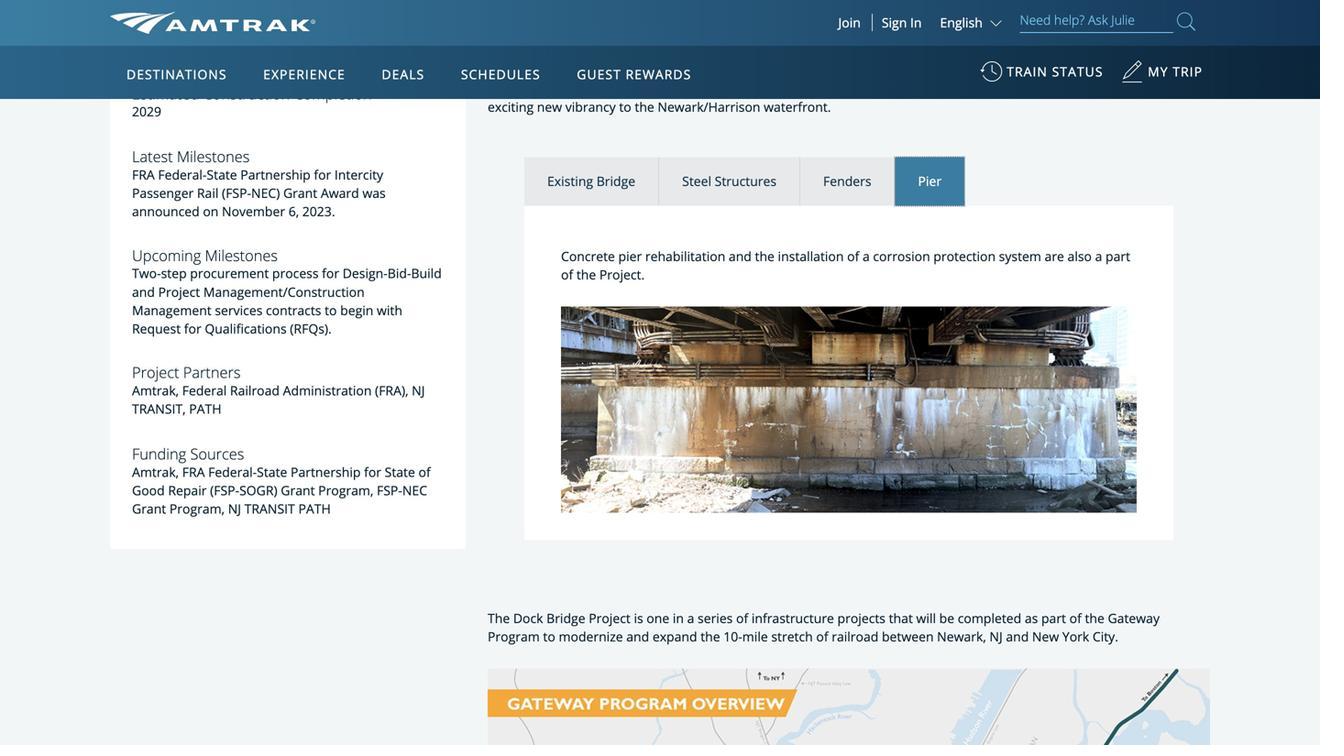 Task type: locate. For each thing, give the bounding box(es) containing it.
0 horizontal spatial on
[[203, 203, 219, 220]]

1 vertical spatial grant
[[281, 482, 315, 499]]

2 horizontal spatial nj
[[990, 628, 1003, 645]]

0 horizontal spatial in
[[673, 610, 684, 627]]

path
[[189, 400, 221, 418], [298, 500, 331, 517]]

program
[[488, 628, 540, 645]]

funding sources amtrak, fra federal-state partnership for state of good repair (fsp-sogr) grant program, fsp-nec grant program, nj transit path
[[132, 444, 431, 517]]

0 horizontal spatial nj
[[228, 500, 241, 517]]

grant up transit
[[281, 482, 315, 499]]

1 horizontal spatial in
[[883, 61, 894, 79]]

banner containing join
[[0, 0, 1320, 423]]

1 vertical spatial is
[[634, 610, 643, 627]]

0 vertical spatial in
[[1112, 43, 1123, 60]]

1 vertical spatial bridge
[[597, 172, 636, 190]]

gateway
[[1108, 610, 1160, 627]]

1 horizontal spatial also
[[1068, 247, 1092, 265]]

0 horizontal spatial also
[[988, 61, 1012, 79]]

2 horizontal spatial bridge
[[597, 172, 636, 190]]

part right are at the top of page
[[1106, 247, 1131, 265]]

2 amtrak, from the top
[[132, 463, 179, 481]]

transit,
[[132, 400, 186, 418]]

begin
[[340, 301, 373, 319]]

and left installation
[[729, 247, 752, 265]]

management/construction
[[203, 283, 365, 300]]

elevated
[[146, 4, 197, 21]]

process
[[272, 265, 319, 282]]

banner
[[0, 0, 1320, 423]]

will inside the dock bridge project is one in a series of infrastructure projects that will be completed as part of the gateway program to modernize and expand the 10-mile stretch of railroad between newark, nj and new york city.
[[916, 610, 936, 627]]

1 vertical spatial improve
[[1089, 61, 1139, 79]]

is left one
[[634, 610, 643, 627]]

1 vertical spatial project
[[132, 362, 179, 383]]

0 vertical spatial improve
[[891, 25, 941, 42]]

improve down dollars on the top
[[1089, 61, 1139, 79]]

will up fixed
[[868, 25, 888, 42]]

1 vertical spatial nec
[[402, 482, 427, 499]]

maintained
[[146, 22, 214, 40]]

and down "travel"
[[1129, 80, 1152, 97]]

bridge inside existing bridge button
[[597, 172, 636, 190]]

1 vertical spatial nj
[[228, 500, 241, 517]]

existing bridge
[[547, 172, 636, 190]]

mile
[[742, 628, 768, 645]]

1 vertical spatial also
[[1068, 247, 1092, 265]]

0 vertical spatial (fsp-
[[222, 184, 251, 202]]

0 horizontal spatial fra
[[132, 166, 155, 183]]

0 vertical spatial fra
[[132, 166, 155, 183]]

pier
[[618, 247, 642, 265]]

1 amtrak, from the top
[[132, 382, 179, 399]]

for down maintenance
[[524, 80, 541, 97]]

state up fsp-
[[385, 463, 415, 481]]

fsp-
[[377, 482, 402, 499]]

newark/harrison
[[658, 98, 761, 115]]

1 horizontal spatial nj
[[412, 382, 425, 399]]

to down guest rewards
[[619, 98, 631, 115]]

0 horizontal spatial bridge
[[317, 4, 356, 21]]

milestones up rail
[[177, 146, 250, 167]]

rehabilitation
[[585, 25, 665, 42], [645, 247, 725, 265]]

1 horizontal spatial nec
[[1044, 25, 1069, 42]]

2 vertical spatial bridge
[[547, 610, 585, 627]]

2 vertical spatial nj
[[990, 628, 1003, 645]]

and down two-
[[132, 283, 155, 300]]

program, down repair
[[169, 500, 225, 517]]

0 horizontal spatial is
[[634, 610, 643, 627]]

0 horizontal spatial will
[[868, 25, 888, 42]]

a up the expand
[[687, 610, 694, 627]]

bridge inside the dock bridge project is one in a series of infrastructure projects that will be completed as part of the gateway program to modernize and expand the 10-mile stretch of railroad between newark, nj and new york city.
[[547, 610, 585, 627]]

to left begin
[[325, 301, 337, 319]]

(fsp- down sources
[[210, 482, 239, 499]]

grant down the good
[[132, 500, 166, 517]]

in down fixed
[[883, 61, 894, 79]]

as left well
[[359, 4, 372, 21]]

0 horizontal spatial state
[[207, 166, 237, 183]]

regions map image
[[178, 153, 618, 410]]

path inside project partners amtrak, federal railroad administration (fra), nj transit, path
[[189, 400, 221, 418]]

millions
[[1002, 43, 1049, 60]]

pier button
[[895, 157, 965, 206]]

federal- up passenger
[[158, 166, 207, 183]]

will
[[868, 25, 888, 42], [949, 43, 969, 60], [916, 610, 936, 627]]

project up transit,
[[132, 362, 179, 383]]

by
[[925, 80, 939, 97]]

for up award
[[314, 166, 331, 183]]

0 horizontal spatial path
[[189, 400, 221, 418]]

1 horizontal spatial will
[[916, 610, 936, 627]]

0 vertical spatial bridge
[[317, 4, 356, 21]]

federal-
[[158, 166, 207, 183], [208, 463, 257, 481]]

the up millions
[[1021, 25, 1041, 42]]

critical
[[550, 43, 589, 60]]

fra up repair
[[182, 463, 205, 481]]

1 vertical spatial part
[[1041, 610, 1066, 627]]

improve
[[891, 25, 941, 42], [1089, 61, 1139, 79]]

2 vertical spatial will
[[916, 610, 936, 627]]

modernize
[[559, 628, 623, 645]]

train
[[1007, 63, 1048, 80]]

2 horizontal spatial as
[[1025, 610, 1038, 627]]

in inside the dock bridge project is one in a series of infrastructure projects that will be completed as part of the gateway program to modernize and expand the 10-mile stretch of railroad between newark, nj and new york city.
[[673, 610, 684, 627]]

aesthetics
[[322, 41, 383, 58]]

and
[[1072, 25, 1095, 42], [597, 80, 619, 97], [1129, 80, 1152, 97], [729, 247, 752, 265], [132, 283, 155, 300], [626, 628, 649, 645], [1006, 628, 1029, 645]]

1 vertical spatial amtrak,
[[132, 463, 179, 481]]

0 vertical spatial milestones
[[177, 146, 250, 167]]

bridge
[[826, 25, 865, 42], [721, 43, 760, 60], [1087, 80, 1126, 97]]

the down concrete
[[577, 266, 596, 283]]

dock up program
[[513, 610, 543, 627]]

1 horizontal spatial is
[[975, 61, 985, 79]]

state up rail
[[207, 166, 237, 183]]

1 horizontal spatial on
[[1002, 25, 1018, 42]]

useful
[[1166, 25, 1203, 42]]

bid-
[[388, 265, 411, 282]]

1 horizontal spatial bridge
[[826, 25, 865, 42]]

milestones down november
[[205, 245, 278, 266]]

0 vertical spatial this
[[684, 25, 706, 42]]

procurement
[[190, 265, 269, 282]]

0 vertical spatial on
[[1002, 25, 1018, 42]]

the left installation
[[755, 247, 775, 265]]

for inside elevated perception of dock bridge as well as maintained cared for structure enhanced community/bridge aesthetics
[[254, 22, 271, 40]]

is inside comprehensive rehabilitation of this steel-through truss bridge will improve reliability on the nec and extend the useful life of this critical asset. converting the bridge from a moveable to fixed span will save millions of dollars in annual maintenance expenses, minimizing the risk of more costly repairs in the future. it is also expected to improve travel times for intercity and commuter rail passengers, enhance worker safety by upgrading access to the bridge and add exciting new vibrancy to the newark/harrison waterfront.
[[975, 61, 985, 79]]

0 vertical spatial path
[[189, 400, 221, 418]]

project inside the dock bridge project is one in a series of infrastructure projects that will be completed as part of the gateway program to modernize and expand the 10-mile stretch of railroad between newark, nj and new york city.
[[589, 610, 631, 627]]

sign
[[882, 14, 907, 31]]

was
[[362, 184, 386, 202]]

also inside concrete pier rehabilitation and the installation of a corrosion protection system are also a part of the project.
[[1068, 247, 1092, 265]]

destinations button
[[119, 49, 234, 100]]

for inside latest milestones fra federal-state partnership for intercity passenger rail (fsp-nec) grant award was announced on november 6, 2023.
[[314, 166, 331, 183]]

reliability
[[944, 25, 999, 42]]

(fsp-
[[222, 184, 251, 202], [210, 482, 239, 499]]

bridge up structure
[[317, 4, 356, 21]]

partnership inside latest milestones fra federal-state partnership for intercity passenger rail (fsp-nec) grant award was announced on november 6, 2023.
[[240, 166, 311, 183]]

partnership up nec)
[[240, 166, 311, 183]]

amtrak, inside project partners amtrak, federal railroad administration (fra), nj transit, path
[[132, 382, 179, 399]]

good
[[132, 482, 165, 499]]

0 horizontal spatial program,
[[169, 500, 225, 517]]

amtrak, up transit,
[[132, 382, 179, 399]]

bridge right existing
[[597, 172, 636, 190]]

1 vertical spatial bridge
[[721, 43, 760, 60]]

estimated construction completion 2029
[[132, 83, 372, 120]]

rehabilitation up the asset.
[[585, 25, 665, 42]]

pier list item
[[895, 157, 965, 206]]

for up community/bridge
[[254, 22, 271, 40]]

is right it
[[975, 61, 985, 79]]

a left corrosion
[[863, 247, 870, 265]]

nj inside funding sources amtrak, fra federal-state partnership for state of good repair (fsp-sogr) grant program, fsp-nec grant program, nj transit path
[[228, 500, 241, 517]]

on down rail
[[203, 203, 219, 220]]

experience button
[[256, 49, 353, 100]]

milestones inside latest milestones fra federal-state partnership for intercity passenger rail (fsp-nec) grant award was announced on november 6, 2023.
[[177, 146, 250, 167]]

application
[[178, 153, 618, 410]]

project up modernize
[[589, 610, 631, 627]]

1 horizontal spatial part
[[1106, 247, 1131, 265]]

1 vertical spatial path
[[298, 500, 331, 517]]

0 vertical spatial nec
[[1044, 25, 1069, 42]]

0 horizontal spatial federal-
[[158, 166, 207, 183]]

life
[[488, 43, 506, 60]]

bridge up modernize
[[547, 610, 585, 627]]

are
[[1045, 247, 1064, 265]]

english button
[[940, 14, 1006, 31]]

amtrak, for funding
[[132, 463, 179, 481]]

0 vertical spatial is
[[975, 61, 985, 79]]

1 vertical spatial partnership
[[291, 463, 361, 481]]

1 vertical spatial on
[[203, 203, 219, 220]]

path right transit
[[298, 500, 331, 517]]

0 vertical spatial amtrak,
[[132, 382, 179, 399]]

stretch
[[771, 628, 813, 645]]

nj down sogr)
[[228, 500, 241, 517]]

milestones for latest
[[177, 146, 250, 167]]

2 vertical spatial in
[[673, 610, 684, 627]]

trip
[[1173, 63, 1203, 80]]

award
[[321, 184, 359, 202]]

also right are at the top of page
[[1068, 247, 1092, 265]]

in down extend
[[1112, 43, 1123, 60]]

0 vertical spatial also
[[988, 61, 1012, 79]]

dock up structure
[[284, 4, 313, 21]]

structures
[[715, 172, 777, 190]]

nec inside comprehensive rehabilitation of this steel-through truss bridge will improve reliability on the nec and extend the useful life of this critical asset. converting the bridge from a moveable to fixed span will save millions of dollars in annual maintenance expenses, minimizing the risk of more costly repairs in the future. it is also expected to improve travel times for intercity and commuter rail passengers, enhance worker safety by upgrading access to the bridge and add exciting new vibrancy to the newark/harrison waterfront.
[[1044, 25, 1069, 42]]

(fra),
[[375, 382, 408, 399]]

will up it
[[949, 43, 969, 60]]

is
[[975, 61, 985, 79], [634, 610, 643, 627]]

rehabilitation right pier
[[645, 247, 725, 265]]

amtrak, inside funding sources amtrak, fra federal-state partnership for state of good repair (fsp-sogr) grant program, fsp-nec grant program, nj transit path
[[132, 463, 179, 481]]

the up safety
[[897, 61, 917, 79]]

1 vertical spatial rehabilitation
[[645, 247, 725, 265]]

join
[[838, 14, 861, 31]]

nj right (fra), at the bottom left
[[412, 382, 425, 399]]

path down federal
[[189, 400, 221, 418]]

0 vertical spatial federal-
[[158, 166, 207, 183]]

the up city.
[[1085, 610, 1105, 627]]

as right well
[[403, 4, 416, 21]]

0 horizontal spatial part
[[1041, 610, 1066, 627]]

a inside comprehensive rehabilitation of this steel-through truss bridge will improve reliability on the nec and extend the useful life of this critical asset. converting the bridge from a moveable to fixed span will save millions of dollars in annual maintenance expenses, minimizing the risk of more costly repairs in the future. it is also expected to improve travel times for intercity and commuter rail passengers, enhance worker safety by upgrading access to the bridge and add exciting new vibrancy to the newark/harrison waterfront.
[[796, 43, 803, 60]]

also inside comprehensive rehabilitation of this steel-through truss bridge will improve reliability on the nec and extend the useful life of this critical asset. converting the bridge from a moveable to fixed span will save millions of dollars in annual maintenance expenses, minimizing the risk of more costly repairs in the future. it is also expected to improve travel times for intercity and commuter rail passengers, enhance worker safety by upgrading access to the bridge and add exciting new vibrancy to the newark/harrison waterfront.
[[988, 61, 1012, 79]]

part up the 'new'
[[1041, 610, 1066, 627]]

project down step at top
[[158, 283, 200, 300]]

list
[[524, 157, 1174, 206]]

program, left fsp-
[[318, 482, 373, 499]]

1 horizontal spatial federal-
[[208, 463, 257, 481]]

Please enter your search item search field
[[1020, 9, 1174, 33]]

0 vertical spatial nj
[[412, 382, 425, 399]]

pier
[[918, 172, 942, 190]]

1 horizontal spatial fra
[[182, 463, 205, 481]]

on inside comprehensive rehabilitation of this steel-through truss bridge will improve reliability on the nec and extend the useful life of this critical asset. converting the bridge from a moveable to fixed span will save millions of dollars in annual maintenance expenses, minimizing the risk of more costly repairs in the future. it is also expected to improve travel times for intercity and commuter rail passengers, enhance worker safety by upgrading access to the bridge and add exciting new vibrancy to the newark/harrison waterfront.
[[1002, 25, 1018, 42]]

as up the 'new'
[[1025, 610, 1038, 627]]

2 vertical spatial bridge
[[1087, 80, 1126, 97]]

passengers,
[[711, 80, 782, 97]]

0 horizontal spatial improve
[[891, 25, 941, 42]]

is inside the dock bridge project is one in a series of infrastructure projects that will be completed as part of the gateway program to modernize and expand the 10-mile stretch of railroad between newark, nj and new york city.
[[634, 610, 643, 627]]

series
[[698, 610, 733, 627]]

program,
[[318, 482, 373, 499], [169, 500, 225, 517]]

1 vertical spatial dock
[[513, 610, 543, 627]]

steel structures button
[[659, 157, 800, 206]]

1 vertical spatial federal-
[[208, 463, 257, 481]]

upcoming milestones two-step procurement process for design-bid-build and project management/construction management services contracts to begin with request for qualifications (rfqs).
[[132, 245, 442, 337]]

between
[[882, 628, 934, 645]]

the up rail
[[701, 61, 721, 79]]

2 vertical spatial grant
[[132, 500, 166, 517]]

0 vertical spatial project
[[158, 283, 200, 300]]

1 vertical spatial milestones
[[205, 245, 278, 266]]

nj
[[412, 382, 425, 399], [228, 500, 241, 517], [990, 628, 1003, 645]]

in up the expand
[[673, 610, 684, 627]]

this left steel-
[[684, 25, 706, 42]]

1 vertical spatial this
[[525, 43, 546, 60]]

a right are at the top of page
[[1095, 247, 1102, 265]]

to inside upcoming milestones two-step procurement process for design-bid-build and project management/construction management services contracts to begin with request for qualifications (rfqs).
[[325, 301, 337, 319]]

bridge up moveable
[[826, 25, 865, 42]]

0 vertical spatial rehabilitation
[[585, 25, 665, 42]]

0 vertical spatial part
[[1106, 247, 1131, 265]]

the down expected
[[1065, 80, 1084, 97]]

0 horizontal spatial dock
[[284, 4, 313, 21]]

dock
[[284, 4, 313, 21], [513, 610, 543, 627]]

1 vertical spatial will
[[949, 43, 969, 60]]

federal- up sogr)
[[208, 463, 257, 481]]

0 vertical spatial grant
[[283, 184, 317, 202]]

passenger
[[132, 184, 194, 202]]

bridge
[[317, 4, 356, 21], [597, 172, 636, 190], [547, 610, 585, 627]]

experience
[[263, 66, 345, 83]]

bridge down dollars on the top
[[1087, 80, 1126, 97]]

perception
[[200, 4, 265, 21]]

also down save
[[988, 61, 1012, 79]]

of inside funding sources amtrak, fra federal-state partnership for state of good repair (fsp-sogr) grant program, fsp-nec grant program, nj transit path
[[419, 463, 431, 481]]

guest
[[577, 66, 621, 83]]

0 vertical spatial will
[[868, 25, 888, 42]]

and down expenses, on the left of page
[[597, 80, 619, 97]]

schedules
[[461, 66, 541, 83]]

grant up 6,
[[283, 184, 317, 202]]

steel-
[[709, 25, 742, 42]]

improve up span
[[891, 25, 941, 42]]

fra
[[132, 166, 155, 183], [182, 463, 205, 481]]

1 horizontal spatial bridge
[[547, 610, 585, 627]]

state up sogr)
[[257, 463, 287, 481]]

1 horizontal spatial this
[[684, 25, 706, 42]]

as inside the dock bridge project is one in a series of infrastructure projects that will be completed as part of the gateway program to modernize and expand the 10-mile stretch of railroad between newark, nj and new york city.
[[1025, 610, 1038, 627]]

fenders button
[[800, 157, 895, 206]]

to right program
[[543, 628, 555, 645]]

for left design-
[[322, 265, 339, 282]]

nj inside project partners amtrak, federal railroad administration (fra), nj transit, path
[[412, 382, 425, 399]]

completed
[[958, 610, 1022, 627]]

project inside project partners amtrak, federal railroad administration (fra), nj transit, path
[[132, 362, 179, 383]]

0 horizontal spatial nec
[[402, 482, 427, 499]]

in
[[1112, 43, 1123, 60], [883, 61, 894, 79], [673, 610, 684, 627]]

0 vertical spatial partnership
[[240, 166, 311, 183]]

0 vertical spatial program,
[[318, 482, 373, 499]]

a down truss
[[796, 43, 803, 60]]

nec inside funding sources amtrak, fra federal-state partnership for state of good repair (fsp-sogr) grant program, fsp-nec grant program, nj transit path
[[402, 482, 427, 499]]

0 vertical spatial dock
[[284, 4, 313, 21]]

in
[[910, 14, 922, 31]]

amtrak, up the good
[[132, 463, 179, 481]]

1 vertical spatial (fsp-
[[210, 482, 239, 499]]

my trip button
[[1121, 54, 1203, 99]]

1 vertical spatial fra
[[182, 463, 205, 481]]

extend
[[1099, 25, 1140, 42]]

milestones inside upcoming milestones two-step procurement process for design-bid-build and project management/construction management services contracts to begin with request for qualifications (rfqs).
[[205, 245, 278, 266]]

bridge up risk
[[721, 43, 760, 60]]

save
[[972, 43, 999, 60]]

on up millions
[[1002, 25, 1018, 42]]

2 horizontal spatial will
[[949, 43, 969, 60]]

a inside the dock bridge project is one in a series of infrastructure projects that will be completed as part of the gateway program to modernize and expand the 10-mile stretch of railroad between newark, nj and new york city.
[[687, 610, 694, 627]]

contracts
[[266, 301, 321, 319]]

the down series
[[701, 628, 720, 645]]

fra up passenger
[[132, 166, 155, 183]]

the up annual
[[1143, 25, 1163, 42]]

1 horizontal spatial path
[[298, 500, 331, 517]]

community/bridge
[[208, 41, 319, 58]]

(fsp- inside latest milestones fra federal-state partnership for intercity passenger rail (fsp-nec) grant award was announced on november 6, 2023.
[[222, 184, 251, 202]]

rehabilitation inside concrete pier rehabilitation and the installation of a corrosion protection system are also a part of the project.
[[645, 247, 725, 265]]

partnership up transit
[[291, 463, 361, 481]]

will left be at the right bottom
[[916, 610, 936, 627]]

federal- inside latest milestones fra federal-state partnership for intercity passenger rail (fsp-nec) grant award was announced on november 6, 2023.
[[158, 166, 207, 183]]

(fsp- up november
[[222, 184, 251, 202]]

1 horizontal spatial dock
[[513, 610, 543, 627]]

for up fsp-
[[364, 463, 381, 481]]

2 vertical spatial project
[[589, 610, 631, 627]]

steel structures list item
[[659, 157, 800, 206]]

nj down completed
[[990, 628, 1003, 645]]

0 horizontal spatial bridge
[[721, 43, 760, 60]]

milestones
[[177, 146, 250, 167], [205, 245, 278, 266]]

this down comprehensive
[[525, 43, 546, 60]]

0 horizontal spatial as
[[359, 4, 372, 21]]

fenders list item
[[800, 157, 895, 206]]

for
[[254, 22, 271, 40], [524, 80, 541, 97], [314, 166, 331, 183], [322, 265, 339, 282], [184, 320, 201, 337], [364, 463, 381, 481]]

2 horizontal spatial bridge
[[1087, 80, 1126, 97]]



Task type: vqa. For each thing, say whether or not it's contained in the screenshot.
bottom also
yes



Task type: describe. For each thing, give the bounding box(es) containing it.
system
[[999, 247, 1041, 265]]

0 horizontal spatial this
[[525, 43, 546, 60]]

new
[[1032, 628, 1059, 645]]

the down steel-
[[698, 43, 718, 60]]

rail
[[197, 184, 219, 202]]

of inside elevated perception of dock bridge as well as maintained cared for structure enhanced community/bridge aesthetics
[[268, 4, 280, 21]]

estimated
[[132, 83, 199, 104]]

to down dollars on the top
[[1074, 61, 1086, 79]]

that
[[889, 610, 913, 627]]

new
[[537, 98, 562, 115]]

milestones for upcoming
[[205, 245, 278, 266]]

waterfront.
[[764, 98, 831, 115]]

and left the 'new'
[[1006, 628, 1029, 645]]

through
[[742, 25, 790, 42]]

dock inside elevated perception of dock bridge as well as maintained cared for structure enhanced community/bridge aesthetics
[[284, 4, 313, 21]]

1 vertical spatial program,
[[169, 500, 225, 517]]

amtrak image
[[110, 12, 316, 34]]

steel structures
[[682, 172, 777, 190]]

costly
[[800, 61, 834, 79]]

safety
[[885, 80, 921, 97]]

2 horizontal spatial state
[[385, 463, 415, 481]]

expand
[[653, 628, 697, 645]]

announced
[[132, 203, 200, 220]]

york
[[1062, 628, 1089, 645]]

train status
[[1007, 63, 1103, 80]]

fenders
[[823, 172, 872, 190]]

administration
[[283, 382, 372, 399]]

state inside latest milestones fra federal-state partnership for intercity passenger rail (fsp-nec) grant award was announced on november 6, 2023.
[[207, 166, 237, 183]]

1 horizontal spatial as
[[403, 4, 416, 21]]

sources
[[190, 444, 244, 464]]

and inside concrete pier rehabilitation and the installation of a corrosion protection system are also a part of the project.
[[729, 247, 752, 265]]

2 horizontal spatial in
[[1112, 43, 1123, 60]]

construction
[[203, 83, 290, 104]]

grant inside latest milestones fra federal-state partnership for intercity passenger rail (fsp-nec) grant award was announced on november 6, 2023.
[[283, 184, 317, 202]]

annual
[[1126, 43, 1167, 60]]

railroad
[[230, 382, 280, 399]]

for inside comprehensive rehabilitation of this steel-through truss bridge will improve reliability on the nec and extend the useful life of this critical asset. converting the bridge from a moveable to fixed span will save millions of dollars in annual maintenance expenses, minimizing the risk of more costly repairs in the future. it is also expected to improve travel times for intercity and commuter rail passengers, enhance worker safety by upgrading access to the bridge and add exciting new vibrancy to the newark/harrison waterfront.
[[524, 80, 541, 97]]

1 horizontal spatial program,
[[318, 482, 373, 499]]

minimizing
[[632, 61, 698, 79]]

structure
[[275, 22, 329, 40]]

sign in button
[[882, 14, 922, 31]]

english
[[940, 14, 983, 31]]

path inside funding sources amtrak, fra federal-state partnership for state of good repair (fsp-sogr) grant program, fsp-nec grant program, nj transit path
[[298, 500, 331, 517]]

1 vertical spatial in
[[883, 61, 894, 79]]

infrastructure
[[752, 610, 834, 627]]

1 horizontal spatial improve
[[1089, 61, 1139, 79]]

installation
[[778, 247, 844, 265]]

on inside latest milestones fra federal-state partnership for intercity passenger rail (fsp-nec) grant award was announced on november 6, 2023.
[[203, 203, 219, 220]]

build
[[411, 265, 442, 282]]

vibrancy
[[565, 98, 616, 115]]

search icon image
[[1177, 9, 1196, 34]]

(rfqs).
[[290, 320, 332, 337]]

converting
[[630, 43, 695, 60]]

times
[[488, 80, 521, 97]]

(fsp- inside funding sources amtrak, fra federal-state partnership for state of good repair (fsp-sogr) grant program, fsp-nec grant program, nj transit path
[[210, 482, 239, 499]]

1 horizontal spatial state
[[257, 463, 287, 481]]

intercity
[[545, 80, 593, 97]]

nj inside the dock bridge project is one in a series of infrastructure projects that will be completed as part of the gateway program to modernize and expand the 10-mile stretch of railroad between newark, nj and new york city.
[[990, 628, 1003, 645]]

access
[[1007, 80, 1046, 97]]

intercity
[[335, 166, 383, 183]]

project inside upcoming milestones two-step procurement process for design-bid-build and project management/construction management services contracts to begin with request for qualifications (rfqs).
[[158, 283, 200, 300]]

latest milestones fra federal-state partnership for intercity passenger rail (fsp-nec) grant award was announced on november 6, 2023.
[[132, 146, 386, 220]]

existing bridge button
[[524, 157, 659, 206]]

fixed
[[884, 43, 913, 60]]

funding
[[132, 444, 186, 464]]

schedules link
[[454, 46, 548, 99]]

to down expected
[[1049, 80, 1061, 97]]

design-
[[343, 265, 388, 282]]

maintenance
[[488, 61, 566, 79]]

deals
[[382, 66, 425, 83]]

projects
[[838, 610, 886, 627]]

status
[[1052, 63, 1103, 80]]

commuter
[[623, 80, 685, 97]]

guest rewards
[[577, 66, 692, 83]]

management
[[132, 301, 212, 319]]

cared
[[217, 22, 251, 40]]

rail
[[689, 80, 708, 97]]

fra inside latest milestones fra federal-state partnership for intercity passenger rail (fsp-nec) grant award was announced on november 6, 2023.
[[132, 166, 155, 183]]

with
[[377, 301, 402, 319]]

more
[[764, 61, 796, 79]]

amtrak, for project
[[132, 382, 179, 399]]

comprehensive rehabilitation of this steel-through truss bridge will improve reliability on the nec and extend the useful life of this critical asset. converting the bridge from a moveable to fixed span will save millions of dollars in annual maintenance expenses, minimizing the risk of more costly repairs in the future. it is also expected to improve travel times for intercity and commuter rail passengers, enhance worker safety by upgrading access to the bridge and add exciting new vibrancy to the newark/harrison waterfront.
[[488, 25, 1203, 115]]

fra inside funding sources amtrak, fra federal-state partnership for state of good repair (fsp-sogr) grant program, fsp-nec grant program, nj transit path
[[182, 463, 205, 481]]

project.
[[599, 266, 645, 283]]

train status link
[[980, 54, 1103, 99]]

existing
[[547, 172, 593, 190]]

for inside funding sources amtrak, fra federal-state partnership for state of good repair (fsp-sogr) grant program, fsp-nec grant program, nj transit path
[[364, 463, 381, 481]]

10-
[[724, 628, 742, 645]]

partnership inside funding sources amtrak, fra federal-state partnership for state of good repair (fsp-sogr) grant program, fsp-nec grant program, nj transit path
[[291, 463, 361, 481]]

dock inside the dock bridge project is one in a series of infrastructure projects that will be completed as part of the gateway program to modernize and expand the 10-mile stretch of railroad between newark, nj and new york city.
[[513, 610, 543, 627]]

repair
[[168, 482, 207, 499]]

steel
[[682, 172, 711, 190]]

the dock bridge project is one in a series of infrastructure projects that will be completed as part of the gateway program to modernize and expand the 10-mile stretch of railroad between newark, nj and new york city.
[[488, 610, 1160, 645]]

it
[[964, 61, 972, 79]]

and up dollars on the top
[[1072, 25, 1095, 42]]

bridge inside elevated perception of dock bridge as well as maintained cared for structure enhanced community/bridge aesthetics
[[317, 4, 356, 21]]

newark,
[[937, 628, 986, 645]]

comprehensive
[[488, 25, 582, 42]]

expenses,
[[569, 61, 629, 79]]

existing bridge list item
[[524, 157, 659, 206]]

upgrading
[[942, 80, 1003, 97]]

risk
[[724, 61, 745, 79]]

protection
[[934, 247, 996, 265]]

travel
[[1142, 61, 1176, 79]]

add
[[1155, 80, 1178, 97]]

part inside concrete pier rehabilitation and the installation of a corrosion protection system are also a part of the project.
[[1106, 247, 1131, 265]]

enhanced
[[146, 41, 205, 58]]

my
[[1148, 63, 1169, 80]]

and inside upcoming milestones two-step procurement process for design-bid-build and project management/construction management services contracts to begin with request for qualifications (rfqs).
[[132, 283, 155, 300]]

to inside the dock bridge project is one in a series of infrastructure projects that will be completed as part of the gateway program to modernize and expand the 10-mile stretch of railroad between newark, nj and new york city.
[[543, 628, 555, 645]]

latest
[[132, 146, 173, 167]]

list containing existing bridge
[[524, 157, 1174, 206]]

well
[[376, 4, 399, 21]]

repairs
[[837, 61, 879, 79]]

rehabilitation inside comprehensive rehabilitation of this steel-through truss bridge will improve reliability on the nec and extend the useful life of this critical asset. converting the bridge from a moveable to fixed span will save millions of dollars in annual maintenance expenses, minimizing the risk of more costly repairs in the future. it is also expected to improve travel times for intercity and commuter rail passengers, enhance worker safety by upgrading access to the bridge and add exciting new vibrancy to the newark/harrison waterfront.
[[585, 25, 665, 42]]

truss
[[793, 25, 823, 42]]

0 vertical spatial bridge
[[826, 25, 865, 42]]

worker
[[840, 80, 882, 97]]

guest rewards button
[[570, 49, 699, 100]]

the down commuter
[[635, 98, 654, 115]]

part inside the dock bridge project is one in a series of infrastructure projects that will be completed as part of the gateway program to modernize and expand the 10-mile stretch of railroad between newark, nj and new york city.
[[1041, 610, 1066, 627]]

step
[[161, 265, 187, 282]]

railroad
[[832, 628, 879, 645]]

federal- inside funding sources amtrak, fra federal-state partnership for state of good repair (fsp-sogr) grant program, fsp-nec grant program, nj transit path
[[208, 463, 257, 481]]

expected
[[1015, 61, 1070, 79]]

to left fixed
[[868, 43, 881, 60]]

and down one
[[626, 628, 649, 645]]

for down 'management'
[[184, 320, 201, 337]]



